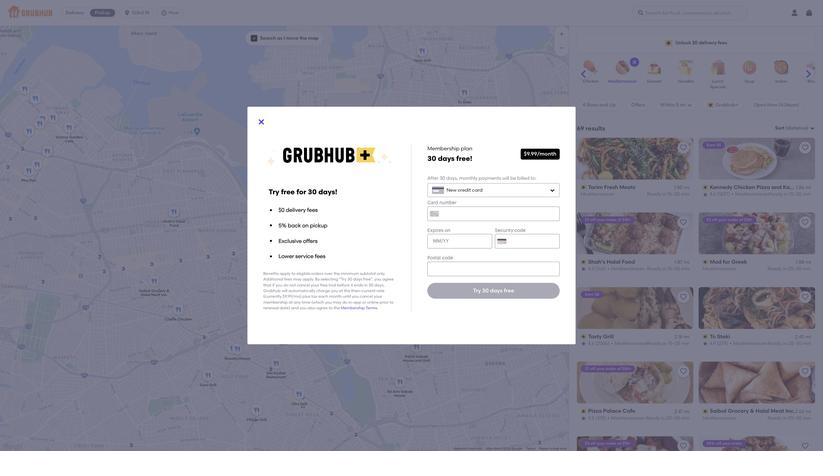 Task type: describe. For each thing, give the bounding box(es) containing it.
saibal inside map region
[[139, 289, 151, 293]]

keyboard shortcuts button
[[454, 447, 483, 452]]

inc. inside map region
[[161, 293, 168, 297]]

kennedy
[[710, 184, 733, 191]]

ready for pizza palace cafe
[[646, 416, 661, 422]]

or
[[363, 301, 366, 305]]

$50+
[[622, 367, 632, 372]]

victory
[[56, 135, 68, 140]]

benefits
[[264, 272, 279, 276]]

1 vertical spatial now
[[768, 102, 778, 108]]

grubhub+
[[716, 102, 739, 108]]

mediterranean image
[[611, 60, 635, 75]]

star icon image for tasty grill
[[581, 342, 587, 347]]

0 vertical spatial for
[[297, 188, 306, 196]]

yaar indian restaurant image
[[36, 112, 49, 127]]

you up month
[[331, 289, 338, 294]]

1.87 mi
[[675, 260, 690, 266]]

min for mad for greek
[[803, 267, 812, 272]]

map
[[487, 448, 493, 451]]

pamir
[[405, 355, 416, 359]]

stix kosher restaurant
[[266, 372, 286, 380]]

min for tarim fresh meats
[[682, 192, 690, 197]]

tarim fresh meats inside map region
[[398, 176, 419, 184]]

stars
[[587, 102, 599, 108]]

2.41
[[675, 409, 683, 415]]

victory garden cafe image
[[63, 121, 76, 136]]

restaurant
[[266, 376, 286, 380]]

mi right 2.18 at the right of the page
[[684, 335, 690, 340]]

taim mediterranean kitchen image
[[521, 292, 535, 307]]

2 horizontal spatial pizza
[[757, 184, 771, 191]]

1 horizontal spatial tasty grill
[[589, 334, 614, 340]]

fees up pickup
[[307, 207, 318, 214]]

days inside the benefits apply to eligible orders over the minimum subtotal only. additional fees may apply. by selecting "try 30 days free", you agree that if you do not cancel your free trial before it ends in 30 days, grubhub will automatically charge you at the then-current rate (currently $9.99/mo) plus tax each month until you cancel your membership at any time (which you may do in-app or online prior to renewal date) and you also agree to the
[[353, 278, 363, 282]]

off for shah's
[[591, 218, 596, 222]]

svg image inside now button
[[161, 10, 167, 16]]

tax
[[312, 295, 318, 299]]

dionysos restaurant image
[[33, 117, 46, 132]]

mi for pizza
[[806, 185, 812, 191]]

20–30 for saibal grocery & halal meat inc.
[[789, 416, 802, 422]]

• for halal
[[608, 267, 610, 272]]

days, inside the benefits apply to eligible orders over the minimum subtotal only. additional fees may apply. by selecting "try 30 days free", you agree that if you do not cancel your free trial before it ends in 30 days, grubhub will automatically charge you at the then-current rate (currently $9.99/mo) plus tax each month until you cancel your membership at any time (which you may do in-app or online prior to renewal date) and you also agree to the
[[375, 283, 385, 288]]

card
[[472, 188, 483, 193]]

shashlichnaya
[[225, 357, 251, 361]]

$7
[[585, 367, 589, 372]]

0 vertical spatial chicken
[[583, 79, 599, 84]]

0 vertical spatial days,
[[447, 176, 458, 181]]

membership logo image
[[267, 145, 393, 167]]

be
[[511, 176, 517, 181]]

5%
[[279, 223, 287, 229]]

you down then-
[[352, 295, 359, 299]]

tel
[[387, 390, 392, 394]]

in for pizza palace cafe
[[662, 416, 666, 422]]

1 horizontal spatial cafe
[[279, 342, 288, 346]]

$3 for shah's halal food
[[585, 218, 590, 222]]

report
[[540, 448, 550, 451]]

69 results
[[577, 125, 606, 132]]

grocery inside map region
[[151, 289, 166, 293]]

20–30 for to steki
[[789, 341, 802, 347]]

4.9
[[710, 341, 716, 347]]

selecting
[[321, 278, 338, 282]]

0 horizontal spatial agree
[[317, 306, 328, 311]]

1 vertical spatial food
[[622, 259, 635, 265]]

chicken for kennedy chicken pizza and kabab
[[734, 184, 756, 191]]

ready in 15–25 min for meats
[[648, 192, 690, 197]]

now button
[[157, 8, 186, 18]]

fees inside the benefits apply to eligible orders over the minimum subtotal only. additional fees may apply. by selecting "try 30 days free", you agree that if you do not cancel your free trial before it ends in 30 days, grubhub will automatically charge you at the then-current rate (currently $9.99/mo) plus tax each month until you cancel your membership at any time (which you may do in-app or online prior to renewal date) and you also agree to the
[[284, 278, 292, 282]]

15–25 for meats
[[668, 192, 680, 197]]

• for palace
[[608, 416, 610, 422]]

0 horizontal spatial free
[[281, 188, 295, 196]]

main navigation navigation
[[0, 0, 824, 26]]

30 down minimum
[[348, 278, 352, 282]]

the right 'over'
[[334, 272, 340, 276]]

oba grill
[[291, 402, 308, 407]]

unlock
[[676, 40, 692, 46]]

before
[[337, 283, 350, 288]]

village
[[247, 418, 259, 423]]

fees up lunch specials image
[[718, 40, 728, 46]]

4.6 for tasty grill
[[588, 341, 595, 347]]

and left up
[[600, 102, 609, 108]]

25% off your order
[[707, 442, 743, 447]]

0 horizontal spatial at
[[289, 301, 293, 305]]

back
[[288, 223, 301, 229]]

lunch
[[713, 79, 724, 84]]

$7 off your order of $50+
[[585, 367, 632, 372]]

1 vertical spatial inc.
[[786, 409, 796, 415]]

oba grill image
[[293, 388, 306, 403]]

mi for food
[[684, 260, 690, 266]]

$3 for mad for greek
[[707, 218, 712, 222]]

1 vertical spatial &
[[751, 409, 755, 415]]

2 horizontal spatial svg image
[[806, 9, 814, 17]]

ready for mad for greek
[[768, 267, 782, 272]]

noodles
[[679, 79, 695, 84]]

0 vertical spatial greek
[[732, 259, 748, 265]]

1 vertical spatial saibal grocery & halal meat inc.
[[710, 409, 796, 415]]

ready in 20–30 min for saibal grocery & halal meat inc.
[[768, 416, 812, 422]]

to inside map region
[[458, 100, 462, 105]]

off for pizza
[[590, 367, 596, 372]]

results
[[586, 125, 606, 132]]

current
[[362, 289, 376, 294]]

(currently
[[264, 295, 282, 299]]

(2206)
[[596, 341, 610, 347]]

steki inside map region
[[463, 100, 472, 105]]

tasty grill image
[[416, 44, 429, 59]]

layali dubai restaurant image
[[41, 144, 54, 159]]

subscription pass image for tasty grill
[[581, 335, 587, 340]]

pickup
[[95, 10, 110, 16]]

in for tarim fresh meats
[[663, 192, 667, 197]]

min for shah's halal food
[[682, 267, 690, 272]]

4.6 (2206)
[[588, 341, 610, 347]]

1 horizontal spatial mad
[[710, 259, 722, 265]]

0 vertical spatial cancel
[[297, 283, 310, 288]]

1 horizontal spatial delivery
[[699, 40, 717, 46]]

grill inside gyro grill tel aviv kebab house
[[209, 384, 217, 388]]

1 horizontal spatial palace
[[603, 409, 622, 415]]

not
[[290, 283, 296, 288]]

you down time
[[300, 306, 307, 311]]

service
[[296, 254, 314, 260]]

plus
[[303, 295, 311, 299]]

123rd st button
[[120, 8, 157, 18]]

fees right 'service'
[[315, 254, 326, 260]]

bowls
[[808, 79, 819, 84]]

stix
[[267, 372, 273, 376]]

exclusive
[[279, 238, 302, 245]]

(315)
[[596, 416, 606, 422]]

2 vertical spatial pizza
[[589, 409, 602, 415]]

0 horizontal spatial map
[[308, 35, 319, 41]]

plan
[[461, 146, 473, 152]]

4.9 (229)
[[710, 341, 729, 347]]

saibal grocery & halal meat inc. image
[[148, 275, 161, 290]]

mi right 2.40
[[806, 335, 812, 340]]

1 horizontal spatial fresh
[[605, 184, 619, 191]]

membership for .
[[341, 306, 365, 311]]

0 vertical spatial agree
[[383, 278, 394, 282]]

$8
[[595, 293, 600, 297]]

4
[[583, 102, 586, 108]]

• mediterranean for grill
[[612, 341, 649, 347]]

al-sham restaurant image
[[30, 158, 44, 173]]

69
[[577, 125, 585, 132]]

1 vertical spatial pizza palace cafe
[[589, 409, 636, 415]]

"try
[[339, 278, 347, 282]]

and up ready in 10–20 min
[[772, 184, 782, 191]]

2.41 mi
[[675, 409, 690, 415]]

to steki inside map region
[[458, 100, 472, 105]]

pickup button
[[89, 8, 117, 18]]

now inside now button
[[169, 10, 179, 16]]

delivery
[[66, 10, 84, 16]]

1 horizontal spatial do
[[343, 301, 348, 305]]

1 vertical spatial terms
[[527, 448, 536, 451]]

1 vertical spatial may
[[333, 301, 342, 305]]

kabab inside the pamir kabab house and grill
[[417, 355, 428, 359]]

20–30 for mad for greek
[[789, 267, 802, 272]]

mi for cafe
[[684, 409, 690, 415]]

and inside the benefits apply to eligible orders over the minimum subtotal only. additional fees may apply. by selecting "try 30 days free", you agree that if you do not cancel your free trial before it ends in 30 days, grubhub will automatically charge you at the then-current rate (currently $9.99/mo) plus tax each month until you cancel your membership at any time (which you may do in-app or online prior to renewal date) and you also agree to the
[[291, 306, 299, 311]]

in inside the benefits apply to eligible orders over the minimum subtotal only. additional fees may apply. by selecting "try 30 days free", you agree that if you do not cancel your free trial before it ends in 30 days, grubhub will automatically charge you at the then-current rate (currently $9.99/mo) plus tax each month until you cancel your membership at any time (which you may do in-app or online prior to renewal date) and you also agree to the
[[365, 283, 368, 288]]

1 horizontal spatial to
[[710, 334, 716, 340]]

earn $5
[[707, 143, 722, 148]]

0 horizontal spatial terms
[[366, 306, 378, 311]]

meats inside tarim fresh meats
[[403, 180, 414, 184]]

• mediterranean for chicken
[[732, 192, 769, 197]]

subscription pass image for pizza palace cafe
[[581, 410, 587, 414]]

(166)
[[596, 267, 606, 272]]

1 horizontal spatial grocery
[[728, 409, 749, 415]]

1.86 mi
[[797, 185, 812, 191]]

2 vertical spatial ready in 15–25 min
[[648, 341, 690, 347]]

renewal
[[264, 306, 279, 311]]

0 horizontal spatial to
[[292, 272, 296, 276]]

2 vertical spatial cafe
[[623, 409, 636, 415]]

1.88
[[797, 260, 805, 266]]

the right move
[[300, 35, 307, 41]]

(229)
[[718, 341, 729, 347]]

subscription pass image for mad for greek
[[703, 260, 709, 265]]

to:
[[531, 176, 537, 181]]

(which
[[312, 301, 324, 305]]

open
[[754, 102, 767, 108]]

min for kennedy chicken pizza and kabab
[[803, 192, 812, 197]]

$15+ for food
[[623, 218, 631, 222]]

minimum
[[341, 272, 359, 276]]

0 vertical spatial do
[[284, 283, 289, 288]]

grubhub plus flag logo image for unlock $0 delivery fees
[[665, 40, 673, 46]]

chicken for castle chicken
[[177, 318, 192, 322]]

meat inside map region
[[151, 293, 160, 297]]

castle
[[165, 318, 177, 322]]

oba
[[291, 402, 299, 407]]

1.50 mi
[[675, 185, 690, 191]]

new
[[447, 188, 457, 193]]

you right if on the bottom
[[276, 283, 283, 288]]

mi for greek
[[806, 260, 812, 266]]

gyro grill image
[[202, 369, 215, 384]]

subscription pass image for saibal grocery & halal meat inc.
[[703, 410, 709, 414]]

earn for kennedy chicken pizza and kabab
[[707, 143, 716, 148]]

• mediterranean for halal
[[608, 267, 645, 272]]

0 vertical spatial may
[[293, 278, 302, 282]]

1 horizontal spatial svg image
[[687, 103, 693, 108]]

1 vertical spatial for
[[723, 259, 731, 265]]

save this restaurant image for pizza palace cafe
[[680, 368, 688, 376]]

indian image
[[770, 60, 794, 75]]

• for steki
[[730, 341, 732, 347]]

save this restaurant image for shah's halal food
[[680, 219, 688, 227]]

stix kosher restaurant image
[[270, 357, 283, 372]]

in-
[[349, 301, 354, 305]]

1 horizontal spatial shah's
[[589, 259, 606, 265]]

ready for shah's halal food
[[648, 267, 662, 272]]

hamido seafood image
[[46, 111, 60, 126]]

mi right 5
[[681, 102, 686, 108]]

1 horizontal spatial at
[[339, 289, 343, 294]]

1 horizontal spatial $0
[[693, 40, 698, 46]]

rate
[[377, 289, 385, 294]]

1 horizontal spatial meats
[[620, 184, 636, 191]]

1.88 mi
[[797, 260, 812, 266]]

1 horizontal spatial mad for greek
[[710, 259, 748, 265]]

kennedy chicken pizza and kabab image
[[168, 205, 181, 220]]

1 vertical spatial delivery
[[286, 207, 306, 214]]

try for try free for 30 days!
[[269, 188, 280, 196]]

mad inside map region
[[369, 272, 377, 277]]

bowls image
[[802, 60, 824, 75]]

soup image
[[739, 60, 762, 75]]

delivery button
[[61, 8, 89, 18]]

ready in 15–25 min for food
[[648, 267, 690, 272]]

tarim inside tarim fresh meats
[[398, 176, 408, 180]]

dessert image
[[643, 60, 666, 75]]

try 30 days free button
[[428, 283, 560, 299]]

in for saibal grocery & halal meat inc.
[[784, 416, 788, 422]]

membership for 30
[[428, 146, 460, 152]]

tasty inside map region
[[414, 58, 423, 63]]

you down each
[[325, 301, 332, 305]]

village grill
[[247, 418, 267, 423]]

2.40
[[796, 335, 805, 340]]

village grill image
[[250, 404, 264, 419]]

• for grill
[[612, 341, 613, 347]]

niko's souvlaki image
[[18, 82, 31, 97]]

membership terms .
[[341, 306, 379, 311]]

garden
[[69, 135, 83, 140]]

shah's halal food image
[[168, 205, 181, 220]]

1 horizontal spatial saibal
[[710, 409, 727, 415]]

free inside the benefits apply to eligible orders over the minimum subtotal only. additional fees may apply. by selecting "try 30 days free", you agree that if you do not cancel your free trial before it ends in 30 days, grubhub will automatically charge you at the then-current rate (currently $9.99/mo) plus tax each month until you cancel your membership at any time (which you may do in-app or online prior to renewal date) and you also agree to the
[[320, 283, 328, 288]]

0 vertical spatial will
[[503, 176, 510, 181]]

over
[[325, 272, 333, 276]]

free inside button
[[504, 288, 514, 294]]

& inside map region
[[167, 289, 170, 293]]

1.50
[[675, 185, 683, 191]]

prior
[[380, 301, 389, 305]]



Task type: locate. For each thing, give the bounding box(es) containing it.
pizza up 3.8 (315)
[[589, 409, 602, 415]]

ready in 15–25 min
[[648, 192, 690, 197], [648, 267, 690, 272], [648, 341, 690, 347]]

pita pan
[[21, 179, 36, 183]]

min for to steki
[[803, 341, 812, 347]]

fresh inside tarim fresh meats
[[409, 176, 419, 180]]

days, up new
[[447, 176, 458, 181]]

free left the taim mediterranean kitchen image
[[504, 288, 514, 294]]

earn left $5 on the right of the page
[[707, 143, 716, 148]]

1 vertical spatial greek
[[384, 272, 394, 277]]

0 vertical spatial fresh
[[409, 176, 419, 180]]

$3 off your order of $15+ for for
[[707, 218, 753, 222]]

0 vertical spatial tasty grill
[[414, 58, 431, 63]]

min for tasty grill
[[682, 341, 690, 347]]

halal boyz image
[[507, 293, 520, 307]]

of for cafe
[[618, 367, 622, 372]]

4.6 left (1837)
[[710, 192, 717, 197]]

• right (1837)
[[732, 192, 734, 197]]

it
[[351, 283, 353, 288]]

star icon image for kennedy chicken pizza and kabab
[[703, 192, 708, 197]]

30 left halal boyz icon
[[483, 288, 489, 294]]

grubhub plus flag logo image
[[665, 40, 673, 46], [708, 103, 715, 108]]

2.18 mi
[[675, 335, 690, 340]]

0 vertical spatial shah's
[[163, 220, 175, 224]]

tel aviv kebab house image
[[394, 376, 407, 390]]

terms left "report"
[[527, 448, 536, 451]]

subscription pass image for kennedy chicken pizza and kabab
[[703, 185, 709, 190]]

• mediterranean down the kennedy chicken pizza and kabab
[[732, 192, 769, 197]]

30 up the current
[[369, 283, 374, 288]]

• for chicken
[[732, 192, 734, 197]]

to steki image
[[458, 86, 471, 100]]

subscription pass image for tarim fresh meats
[[581, 185, 587, 190]]

delivery right unlock
[[699, 40, 717, 46]]

ready for tasty grill
[[648, 341, 662, 347]]

2 horizontal spatial free
[[504, 288, 514, 294]]

0 horizontal spatial food
[[170, 224, 179, 228]]

pizza up stix kosher restaurant icon
[[272, 338, 282, 342]]

grocery
[[151, 289, 166, 293], [728, 409, 749, 415]]

cancel
[[297, 283, 310, 288], [360, 295, 373, 299]]

chicken right 'castle' on the left of page
[[177, 318, 192, 322]]

ready in 15–25 min down 2.18 at the right of the page
[[648, 341, 690, 347]]

palace up stix kosher restaurant icon
[[283, 338, 295, 342]]

0 horizontal spatial &
[[167, 289, 170, 293]]

lunch specials image
[[707, 60, 730, 75]]

save this restaurant image
[[680, 144, 688, 152], [802, 144, 810, 152], [680, 219, 688, 227], [680, 368, 688, 376], [802, 443, 810, 451]]

mad for greek image
[[375, 258, 388, 273]]

0 horizontal spatial cancel
[[297, 283, 310, 288]]

min for saibal grocery & halal meat inc.
[[803, 416, 812, 422]]

0 horizontal spatial delivery
[[286, 207, 306, 214]]

map region
[[0, 13, 621, 452]]

ready in 15–25 min down 1.50
[[648, 192, 690, 197]]

0 vertical spatial grocery
[[151, 289, 166, 293]]

1 vertical spatial earn
[[585, 293, 594, 297]]

min down 2.40 mi
[[803, 341, 812, 347]]

save this restaurant button
[[678, 142, 690, 154], [800, 142, 812, 154], [678, 217, 690, 229], [800, 217, 812, 229], [678, 292, 690, 303], [800, 292, 812, 303], [678, 366, 690, 378], [800, 366, 812, 378], [678, 441, 690, 452], [800, 441, 812, 452]]

membership terms link
[[341, 306, 378, 311]]

0 vertical spatial tasty
[[414, 58, 423, 63]]

1 vertical spatial cafe
[[279, 342, 288, 346]]

0 horizontal spatial 4.6
[[588, 341, 595, 347]]

truva cafe & grill image
[[38, 110, 51, 125]]

4.6 for kennedy chicken pizza and kabab
[[710, 192, 717, 197]]

cairo halal shawarma & grill image
[[44, 108, 57, 123]]

grubhub plus flag logo image for grubhub+
[[708, 103, 715, 108]]

credit
[[458, 188, 471, 193]]

may up not
[[293, 278, 302, 282]]

mi for meats
[[684, 185, 690, 191]]

if
[[273, 283, 275, 288]]

saibal grocery & halal meat inc. inside map region
[[139, 289, 170, 297]]

star icon image left 4.9
[[703, 342, 708, 347]]

to right the "prior"
[[390, 301, 394, 305]]

ready in 20–30 min for pizza palace cafe
[[646, 416, 690, 422]]

apply
[[280, 272, 291, 276]]

steki
[[463, 100, 472, 105], [718, 334, 731, 340]]

0 vertical spatial tarim
[[398, 176, 408, 180]]

0 horizontal spatial $0
[[279, 207, 285, 214]]

mad
[[710, 259, 722, 265], [369, 272, 377, 277]]

days left halal boyz icon
[[490, 288, 503, 294]]

mythos authentic hellenic cuisine image
[[525, 198, 538, 212]]

0 vertical spatial mad for greek
[[710, 259, 748, 265]]

at down $9.99/mo)
[[289, 301, 293, 305]]

free up $0 delivery fees
[[281, 188, 295, 196]]

try inside try 30 days free button
[[473, 288, 481, 294]]

victory garden cafe
[[56, 135, 83, 144]]

2 vertical spatial 15–25
[[668, 341, 681, 347]]

ready for to steki
[[768, 341, 782, 347]]

do left not
[[284, 283, 289, 288]]

1 vertical spatial map
[[553, 448, 560, 451]]

aviv
[[393, 390, 401, 394]]

pita pan image
[[22, 164, 35, 179]]

1 vertical spatial palace
[[603, 409, 622, 415]]

shah's down kennedy chicken pizza and kabab image
[[163, 220, 175, 224]]

castle chicken image
[[172, 303, 185, 318]]

1 vertical spatial 15–25
[[668, 267, 680, 272]]

0 vertical spatial pizza palace cafe
[[272, 338, 295, 346]]

star icon image for pizza palace cafe
[[581, 417, 587, 422]]

house
[[403, 359, 414, 363], [395, 394, 406, 398]]

0 horizontal spatial shah's
[[163, 220, 175, 224]]

shah's halal food
[[589, 259, 635, 265]]

$0 up 5%
[[279, 207, 285, 214]]

earn
[[707, 143, 716, 148], [585, 293, 594, 297]]

gold'n honey image
[[29, 92, 42, 106]]

map right a
[[553, 448, 560, 451]]

house right tel on the bottom left of page
[[395, 394, 406, 398]]

the up "until"
[[344, 289, 350, 294]]

mi right 1.87
[[684, 260, 690, 266]]

star icon image for to steki
[[703, 342, 708, 347]]

membership plan 30 days free!
[[428, 146, 473, 163]]

agree down '(which'
[[317, 306, 328, 311]]

1 horizontal spatial map
[[553, 448, 560, 451]]

0 horizontal spatial mad
[[369, 272, 377, 277]]

1 vertical spatial to
[[710, 334, 716, 340]]

0 horizontal spatial days
[[353, 278, 363, 282]]

inc.
[[161, 293, 168, 297], [786, 409, 796, 415]]

0 horizontal spatial for
[[297, 188, 306, 196]]

house down pamir kabab house and grill icon
[[403, 359, 414, 363]]

0 horizontal spatial svg image
[[638, 10, 644, 16]]

palace up (315)
[[603, 409, 622, 415]]

0 vertical spatial 15–25
[[668, 192, 680, 197]]

do left in-
[[343, 301, 348, 305]]

lunch specials
[[710, 79, 726, 90]]

chicken down chicken image
[[583, 79, 599, 84]]

&
[[167, 289, 170, 293], [751, 409, 755, 415]]

chicken image
[[580, 60, 603, 75]]

2 vertical spatial chicken
[[177, 318, 192, 322]]

ready in 20–30 min for to steki
[[768, 341, 812, 347]]

0 vertical spatial delivery
[[699, 40, 717, 46]]

svg image
[[124, 10, 130, 16], [161, 10, 167, 16], [252, 36, 256, 40], [632, 60, 638, 65], [258, 118, 266, 126], [550, 188, 556, 193]]

subscription pass image
[[581, 185, 587, 190], [703, 410, 709, 414]]

until
[[343, 295, 351, 299]]

svg image inside 123rd st button
[[124, 10, 130, 16]]

after 30 days, monthly payments will be billed to:
[[428, 176, 537, 181]]

15–25 down 1.50
[[668, 192, 680, 197]]

0 vertical spatial to steki
[[458, 100, 472, 105]]

123rd
[[132, 10, 144, 16]]

house inside the pamir kabab house and grill
[[403, 359, 414, 363]]

0 vertical spatial try
[[269, 188, 280, 196]]

subscription pass image for shah's halal food
[[581, 260, 587, 265]]

2 vertical spatial to
[[329, 306, 333, 311]]

ready in 20–30 min down 2.41
[[646, 416, 690, 422]]

soup
[[745, 79, 755, 84]]

25%
[[707, 442, 716, 447]]

min for pizza palace cafe
[[682, 416, 690, 422]]

1 horizontal spatial tarim
[[589, 184, 603, 191]]

pizza inside map region
[[272, 338, 282, 342]]

1 vertical spatial to steki
[[710, 334, 731, 340]]

2 vertical spatial days
[[490, 288, 503, 294]]

up
[[610, 102, 616, 108]]

30 inside membership plan 30 days free!
[[428, 155, 437, 163]]

svg image
[[806, 9, 814, 17], [638, 10, 644, 16], [687, 103, 693, 108]]

map data ©2023 google
[[487, 448, 523, 451]]

benefits apply to eligible orders over the minimum subtotal only. additional fees may apply. by selecting "try 30 days free", you agree that if you do not cancel your free trial before it ends in 30 days, grubhub will automatically charge you at the then-current rate (currently $9.99/mo) plus tax each month until you cancel your membership at any time (which you may do in-app or online prior to renewal date) and you also agree to the
[[264, 272, 394, 311]]

terms down online at the left bottom
[[366, 306, 378, 311]]

• right (166)
[[608, 267, 610, 272]]

food inside halal munchies shah's halal food
[[170, 224, 179, 228]]

in for shah's halal food
[[663, 267, 667, 272]]

may down month
[[333, 301, 342, 305]]

pizza palace cafe inside map region
[[272, 338, 295, 346]]

earn for tasty grill
[[585, 293, 594, 297]]

specials
[[710, 85, 726, 90]]

plus icon image
[[559, 31, 565, 37]]

1 vertical spatial subscription pass image
[[703, 410, 709, 414]]

tarim fresh meats image
[[402, 161, 415, 176]]

any
[[294, 301, 301, 305]]

2 vertical spatial for
[[378, 272, 383, 277]]

earn left $8 on the bottom right
[[585, 293, 594, 297]]

at down before
[[339, 289, 343, 294]]

0 horizontal spatial may
[[293, 278, 302, 282]]

shashlichnaya image
[[231, 343, 244, 357]]

1 vertical spatial free
[[320, 283, 328, 288]]

0 vertical spatial inc.
[[161, 293, 168, 297]]

1 horizontal spatial tasty
[[589, 334, 602, 340]]

membership up 'free!'
[[428, 146, 460, 152]]

30 inside button
[[483, 288, 489, 294]]

days inside button
[[490, 288, 503, 294]]

1 horizontal spatial grubhub plus flag logo image
[[708, 103, 715, 108]]

• right (315)
[[608, 416, 610, 422]]

20–30 for pizza palace cafe
[[667, 416, 680, 422]]

in for tasty grill
[[663, 341, 667, 347]]

the chicken and burger shack rego park image
[[226, 342, 240, 357]]

month
[[329, 295, 342, 299]]

and inside the pamir kabab house and grill
[[415, 359, 422, 363]]

membership inside membership plan 30 days free!
[[428, 146, 460, 152]]

1 vertical spatial grubhub plus flag logo image
[[708, 103, 715, 108]]

to down month
[[329, 306, 333, 311]]

1 horizontal spatial 4.6
[[710, 192, 717, 197]]

orders
[[311, 272, 324, 276]]

star icon image
[[703, 192, 708, 197], [581, 267, 587, 272], [581, 342, 587, 347], [703, 342, 708, 347], [581, 417, 587, 422]]

1 vertical spatial tasty
[[589, 334, 602, 340]]

star icon image left the 4.3
[[581, 267, 587, 272]]

off for mad
[[713, 218, 718, 222]]

minus icon image
[[559, 45, 565, 51]]

$3 off your order of $15+ for halal
[[585, 218, 631, 222]]

delivery up 'back'
[[286, 207, 306, 214]]

payments
[[479, 176, 502, 181]]

15–25 for food
[[668, 267, 680, 272]]

agree down only. on the left bottom of the page
[[383, 278, 394, 282]]

days, up rate
[[375, 283, 385, 288]]

1 vertical spatial days
[[353, 278, 363, 282]]

halal
[[531, 215, 541, 219], [176, 220, 185, 224], [607, 259, 621, 265], [141, 293, 150, 297], [756, 409, 770, 415]]

move
[[286, 35, 299, 41]]

0 horizontal spatial chicken
[[177, 318, 192, 322]]

1 horizontal spatial for
[[378, 272, 383, 277]]

3.8 (315)
[[588, 416, 606, 422]]

ready in 20–30 min for mad for greek
[[768, 267, 812, 272]]

30 left days!
[[308, 188, 317, 196]]

0 vertical spatial house
[[403, 359, 414, 363]]

black sea fish & grill image
[[224, 340, 237, 354]]

now
[[169, 10, 179, 16], [768, 102, 778, 108]]

order for for
[[728, 218, 739, 222]]

will up $9.99/mo)
[[282, 289, 288, 294]]

ready for kennedy chicken pizza and kabab
[[769, 192, 784, 197]]

will inside the benefits apply to eligible orders over the minimum subtotal only. additional fees may apply. by selecting "try 30 days free", you agree that if you do not cancel your free trial before it ends in 30 days, grubhub will automatically charge you at the then-current rate (currently $9.99/mo) plus tax each month until you cancel your membership at any time (which you may do in-app or online prior to renewal date) and you also agree to the
[[282, 289, 288, 294]]

star icon image for shah's halal food
[[581, 267, 587, 272]]

house inside gyro grill tel aviv kebab house
[[395, 394, 406, 398]]

will left be
[[503, 176, 510, 181]]

grill
[[424, 58, 431, 63], [604, 334, 614, 340], [423, 359, 430, 363], [209, 384, 217, 388], [300, 402, 308, 407], [260, 418, 267, 423]]

apply.
[[303, 278, 314, 282]]

2 horizontal spatial to
[[390, 301, 394, 305]]

• mediterranean for palace
[[608, 416, 645, 422]]

1 horizontal spatial may
[[333, 301, 342, 305]]

chicken inside map region
[[177, 318, 192, 322]]

abuqirseafood image
[[41, 145, 54, 159]]

and down pamir kabab house and grill icon
[[415, 359, 422, 363]]

min down "1.50 mi"
[[682, 192, 690, 197]]

pizza palace cafe up (315)
[[589, 409, 636, 415]]

palace inside map region
[[283, 338, 295, 342]]

additional
[[264, 278, 283, 282]]

ends
[[354, 283, 364, 288]]

pickup
[[310, 223, 328, 229]]

mediterranean
[[609, 79, 637, 84], [581, 192, 615, 197], [736, 192, 769, 197], [611, 267, 645, 272], [703, 267, 737, 272], [615, 341, 649, 347], [734, 341, 767, 347], [611, 416, 645, 422], [703, 416, 737, 422]]

a
[[550, 448, 552, 451]]

ready for saibal grocery & halal meat inc.
[[768, 416, 782, 422]]

in for mad for greek
[[784, 267, 788, 272]]

now right 'st'
[[169, 10, 179, 16]]

indian
[[776, 79, 788, 84]]

pizza up ready in 10–20 min
[[757, 184, 771, 191]]

as
[[277, 35, 283, 41]]

• mediterranean right (229) at bottom
[[730, 341, 767, 347]]

©2023
[[501, 448, 511, 451]]

0 vertical spatial cafe
[[65, 139, 74, 144]]

google image
[[2, 443, 24, 452]]

mi right 1.50
[[684, 185, 690, 191]]

of for greek
[[740, 218, 744, 222]]

offers
[[303, 238, 318, 245]]

your
[[597, 218, 606, 222], [719, 218, 727, 222], [311, 283, 319, 288], [374, 295, 382, 299], [597, 367, 605, 372], [597, 442, 606, 447], [723, 442, 731, 447]]

elias corner image
[[23, 125, 36, 139]]

days inside membership plan 30 days free!
[[438, 155, 455, 163]]

by
[[315, 278, 320, 282]]

0 vertical spatial kabab
[[784, 184, 801, 191]]

1 vertical spatial to
[[390, 301, 394, 305]]

0 vertical spatial &
[[167, 289, 170, 293]]

shah's up the 4.3 (166)
[[589, 259, 606, 265]]

cancel up or
[[360, 295, 373, 299]]

1 vertical spatial days,
[[375, 283, 385, 288]]

cafe inside victory garden cafe
[[65, 139, 74, 144]]

subscription pass image
[[703, 185, 709, 190], [581, 260, 587, 265], [703, 260, 709, 265], [581, 335, 587, 340], [703, 335, 709, 340], [581, 410, 587, 414]]

dessert
[[648, 79, 662, 84]]

2 horizontal spatial cafe
[[623, 409, 636, 415]]

castle chicken
[[165, 318, 192, 322]]

0 horizontal spatial fresh
[[409, 176, 419, 180]]

eligible
[[297, 272, 310, 276]]

halal munchies image
[[538, 201, 552, 215]]

grill inside the pamir kabab house and grill
[[423, 359, 430, 363]]

to steki
[[458, 100, 472, 105], [710, 334, 731, 340]]

.
[[378, 306, 379, 311]]

order for palace
[[606, 367, 617, 372]]

pizza palace cafe up stix kosher restaurant icon
[[272, 338, 295, 346]]

now right 'open' on the right of the page
[[768, 102, 778, 108]]

$15+ for greek
[[745, 218, 753, 222]]

$0 right unlock
[[693, 40, 698, 46]]

0 horizontal spatial greek
[[384, 272, 394, 277]]

report a map error
[[540, 448, 567, 451]]

1 horizontal spatial steki
[[718, 334, 731, 340]]

pamir kabab house and grill image
[[410, 341, 423, 355]]

15–25 down 2.18 at the right of the page
[[668, 341, 681, 347]]

tasty grill inside map region
[[414, 58, 431, 63]]

shah's inside halal munchies shah's halal food
[[163, 220, 175, 224]]

fontana famous pizza & gyro image
[[535, 200, 548, 215]]

error
[[560, 448, 567, 451]]

$0
[[693, 40, 698, 46], [279, 207, 285, 214]]

mi right 2.41
[[684, 409, 690, 415]]

kabab right pamir
[[417, 355, 428, 359]]

20–30 down 2.40
[[789, 341, 802, 347]]

min down 2.41 mi
[[682, 416, 690, 422]]

1 horizontal spatial now
[[768, 102, 778, 108]]

food
[[170, 224, 179, 228], [622, 259, 635, 265]]

30 right after
[[440, 176, 445, 181]]

in for kennedy chicken pizza and kabab
[[785, 192, 789, 197]]

subscription pass image for to steki
[[703, 335, 709, 340]]

1 horizontal spatial tarim fresh meats
[[589, 184, 636, 191]]

order for halal
[[606, 218, 617, 222]]

for inside map region
[[378, 272, 383, 277]]

you down only. on the left bottom of the page
[[375, 278, 382, 282]]

1 vertical spatial cancel
[[360, 295, 373, 299]]

new credit card
[[447, 188, 483, 193]]

app
[[354, 301, 362, 305]]

kabab
[[784, 184, 801, 191], [417, 355, 428, 359]]

tarim
[[398, 176, 408, 180], [589, 184, 603, 191]]

ready in 20–30 min down 2.40
[[768, 341, 812, 347]]

unlock $0 delivery fees
[[676, 40, 728, 46]]

1 vertical spatial house
[[395, 394, 406, 398]]

free",
[[364, 278, 374, 282]]

min down 2.18 mi
[[682, 341, 690, 347]]

1 horizontal spatial kabab
[[784, 184, 801, 191]]

save this restaurant image
[[802, 219, 810, 227], [680, 294, 688, 301], [802, 294, 810, 301], [802, 368, 810, 376], [680, 443, 688, 451]]

20–30 down 2.41
[[667, 416, 680, 422]]

1 horizontal spatial &
[[751, 409, 755, 415]]

• right (2206)
[[612, 341, 613, 347]]

shortcuts
[[469, 448, 483, 451]]

map right move
[[308, 35, 319, 41]]

1 horizontal spatial earn
[[707, 143, 716, 148]]

ready for tarim fresh meats
[[648, 192, 662, 197]]

1 vertical spatial 4.6
[[588, 341, 595, 347]]

1 vertical spatial tarim fresh meats
[[589, 184, 636, 191]]

try
[[269, 188, 280, 196], [473, 288, 481, 294]]

the down month
[[334, 306, 340, 311]]

meat
[[151, 293, 160, 297], [771, 409, 785, 415]]

mad for greek inside map region
[[369, 272, 394, 277]]

• mediterranean up $50+
[[612, 341, 649, 347]]

min down the "1.86 mi"
[[803, 192, 812, 197]]

earn $8
[[585, 293, 600, 297]]

save this restaurant image for kennedy chicken pizza and kabab
[[802, 144, 810, 152]]

$15+
[[623, 218, 631, 222], [745, 218, 753, 222], [623, 442, 631, 447]]

in for to steki
[[784, 341, 788, 347]]

chicken right the kennedy
[[734, 184, 756, 191]]

days up ends
[[353, 278, 363, 282]]

ready in 20–30 min down 1.88 in the right of the page
[[768, 267, 812, 272]]

mi for &
[[806, 409, 812, 415]]

1 horizontal spatial days
[[438, 155, 455, 163]]

4.3 (166)
[[588, 267, 606, 272]]

1 horizontal spatial agree
[[383, 278, 394, 282]]

• mediterranean
[[732, 192, 769, 197], [608, 267, 645, 272], [612, 341, 649, 347], [730, 341, 767, 347], [608, 416, 645, 422]]

30
[[428, 155, 437, 163], [440, 176, 445, 181], [308, 188, 317, 196], [348, 278, 352, 282], [369, 283, 374, 288], [483, 288, 489, 294]]

ready in 15–25 min down 1.87
[[648, 267, 690, 272]]

0 vertical spatial meats
[[403, 180, 414, 184]]

time
[[302, 301, 311, 305]]

pizza palace cafe
[[272, 338, 295, 346], [589, 409, 636, 415]]

1 horizontal spatial cancel
[[360, 295, 373, 299]]

gyro grill tel aviv kebab house
[[200, 384, 413, 398]]

• mediterranean for steki
[[730, 341, 767, 347]]

1 vertical spatial shah's
[[589, 259, 606, 265]]

15–25 down 1.87
[[668, 267, 680, 272]]

of for food
[[618, 218, 622, 222]]

kabab up ready in 10–20 min
[[784, 184, 801, 191]]

0 vertical spatial subscription pass image
[[581, 185, 587, 190]]

1 vertical spatial meat
[[771, 409, 785, 415]]

0 horizontal spatial tasty
[[414, 58, 423, 63]]

noodles image
[[675, 60, 698, 75]]

i
[[284, 35, 285, 41]]

0 horizontal spatial now
[[169, 10, 179, 16]]

tarim fresh meats
[[398, 176, 419, 184], [589, 184, 636, 191]]

1.87
[[675, 260, 683, 266]]

mi right the 1.86
[[806, 185, 812, 191]]

ready
[[648, 192, 662, 197], [769, 192, 784, 197], [648, 267, 662, 272], [768, 267, 782, 272], [648, 341, 662, 347], [768, 341, 782, 347], [646, 416, 661, 422], [768, 416, 782, 422]]

inc. up 'castle' on the left of page
[[161, 293, 168, 297]]

greek inside map region
[[384, 272, 394, 277]]

try 30 days free
[[473, 288, 514, 294]]

0 horizontal spatial do
[[284, 283, 289, 288]]

to right apply
[[292, 272, 296, 276]]

days left 'free!'
[[438, 155, 455, 163]]

1 vertical spatial do
[[343, 301, 348, 305]]

membership
[[264, 301, 288, 305]]

• mediterranean right (315)
[[608, 416, 645, 422]]

tasty grill
[[414, 58, 431, 63], [589, 334, 614, 340]]

try for try 30 days free
[[473, 288, 481, 294]]

0 vertical spatial saibal
[[139, 289, 151, 293]]



Task type: vqa. For each thing, say whether or not it's contained in the screenshot.
the About
no



